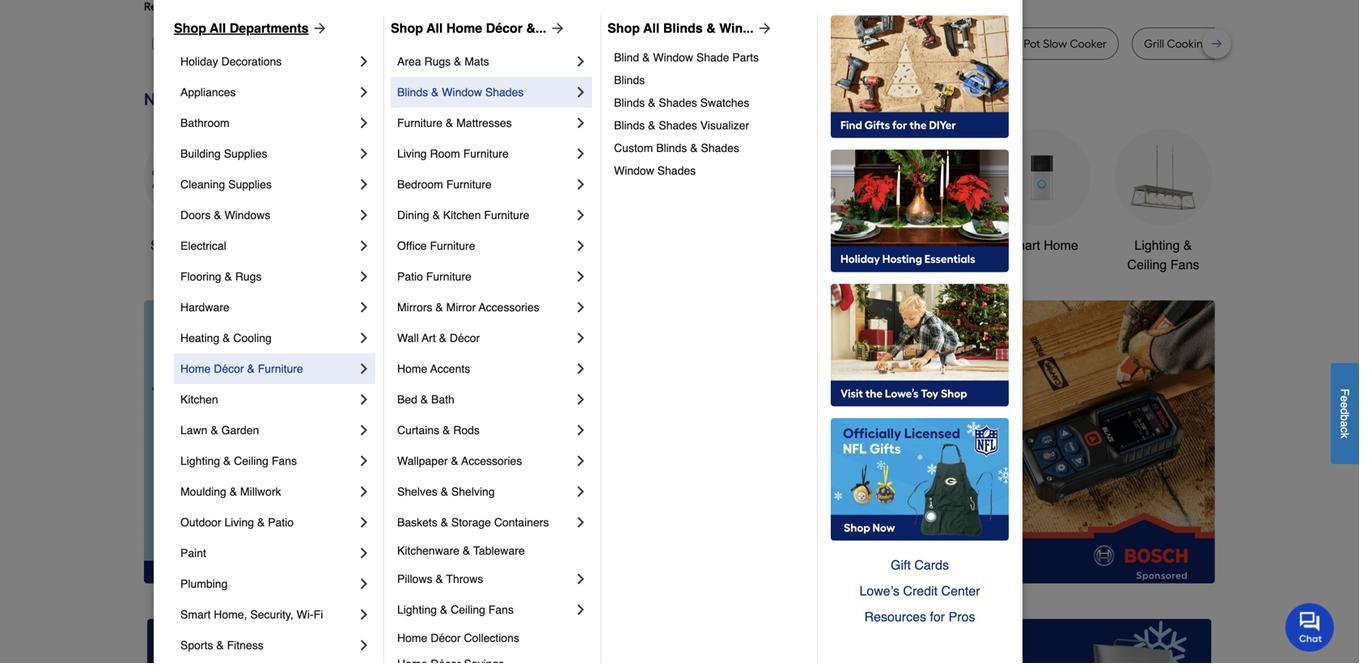 Task type: locate. For each thing, give the bounding box(es) containing it.
home for home décor & furniture
[[180, 363, 211, 376]]

arrow right image inside shop all blinds & win... 'link'
[[754, 20, 773, 36]]

furniture down 'bedroom furniture' 'link' at the top left
[[484, 209, 530, 222]]

shop all blinds & win... link
[[608, 19, 773, 38]]

2 vertical spatial lighting
[[397, 604, 437, 617]]

0 horizontal spatial outdoor
[[180, 516, 221, 529]]

slow
[[383, 37, 407, 51], [1044, 37, 1068, 51]]

tools up equipment in the top right of the page
[[804, 238, 834, 253]]

2 vertical spatial lighting & ceiling fans link
[[397, 595, 573, 626]]

0 vertical spatial patio
[[397, 270, 423, 283]]

furniture inside 'office furniture' link
[[430, 240, 475, 253]]

officially licensed n f l gifts. shop now. image
[[831, 418, 1009, 541]]

office
[[397, 240, 427, 253]]

1 horizontal spatial living
[[397, 147, 427, 160]]

pot for instant pot
[[937, 37, 954, 51]]

1 horizontal spatial lighting
[[397, 604, 437, 617]]

crock for crock pot cooking pot
[[747, 37, 777, 51]]

shades up custom blinds & shades at top
[[659, 119, 697, 132]]

crock up the parts
[[747, 37, 777, 51]]

2 slow from the left
[[1044, 37, 1068, 51]]

blinds for blinds
[[614, 74, 645, 87]]

shelves & shelving
[[397, 486, 495, 499]]

grate
[[1213, 37, 1243, 51]]

countertop
[[543, 37, 602, 51]]

1 vertical spatial arrow right image
[[1186, 442, 1202, 458]]

2 shop from the left
[[391, 21, 423, 36]]

moulding
[[180, 486, 226, 499]]

home inside home décor & furniture link
[[180, 363, 211, 376]]

sports & fitness link
[[180, 630, 356, 661]]

1 horizontal spatial slow
[[1044, 37, 1068, 51]]

2 vertical spatial window
[[614, 164, 655, 177]]

chevron right image for home accents
[[573, 361, 589, 377]]

furniture up 'bedroom furniture' 'link' at the top left
[[464, 147, 509, 160]]

blinds inside "link"
[[614, 119, 645, 132]]

3 shop from the left
[[608, 21, 640, 36]]

furniture up mirror at the left top
[[426, 270, 472, 283]]

0 horizontal spatial cooking
[[799, 37, 843, 51]]

1 vertical spatial kitchen
[[180, 393, 218, 406]]

2 horizontal spatial lighting & ceiling fans link
[[1115, 129, 1212, 275]]

1 horizontal spatial smart
[[1006, 238, 1041, 253]]

2 vertical spatial lighting & ceiling fans
[[397, 604, 514, 617]]

d
[[1339, 409, 1352, 415]]

window up furniture & mattresses
[[442, 86, 482, 99]]

1 vertical spatial smart
[[180, 609, 211, 622]]

window shades link
[[614, 159, 806, 182]]

1 vertical spatial lighting
[[180, 455, 220, 468]]

arrow right image up the parts
[[754, 20, 773, 36]]

furniture inside the living room furniture 'link'
[[464, 147, 509, 160]]

appliances
[[180, 86, 236, 99]]

accessories up wall art & décor link
[[479, 301, 540, 314]]

living inside 'link'
[[397, 147, 427, 160]]

1 horizontal spatial cooker
[[1070, 37, 1107, 51]]

window for shade
[[653, 51, 694, 64]]

pot for crock pot slow cooker
[[1024, 37, 1041, 51]]

outdoor living & patio link
[[180, 507, 356, 538]]

e up d
[[1339, 396, 1352, 402]]

crock pot cooking pot
[[747, 37, 862, 51]]

custom blinds & shades link
[[614, 137, 806, 159]]

1 horizontal spatial tools
[[804, 238, 834, 253]]

décor left the collections
[[431, 632, 461, 645]]

supplies up windows
[[228, 178, 272, 191]]

rack
[[1307, 37, 1332, 51]]

0 horizontal spatial fans
[[272, 455, 297, 468]]

kitchen up lawn
[[180, 393, 218, 406]]

arrow right image up holiday decorations link
[[309, 20, 328, 36]]

1 shop from the left
[[174, 21, 206, 36]]

chevron right image
[[356, 84, 372, 100], [573, 84, 589, 100], [573, 115, 589, 131], [356, 146, 372, 162], [573, 176, 589, 193], [356, 207, 372, 223], [573, 238, 589, 254], [356, 269, 372, 285], [573, 330, 589, 346], [573, 361, 589, 377], [573, 392, 589, 408], [356, 422, 372, 439], [356, 453, 372, 469], [573, 453, 589, 469], [356, 515, 372, 531], [573, 571, 589, 588], [356, 607, 372, 623]]

furniture up the kitchen link
[[258, 363, 303, 376]]

outdoor inside the outdoor tools & equipment
[[753, 238, 800, 253]]

0 vertical spatial smart
[[1006, 238, 1041, 253]]

chevron right image for area rugs & mats
[[573, 53, 589, 70]]

0 horizontal spatial living
[[225, 516, 254, 529]]

shop up blind
[[608, 21, 640, 36]]

bedroom furniture link
[[397, 169, 573, 200]]

home for home accents
[[397, 363, 428, 376]]

supplies up cleaning supplies at the top of the page
[[224, 147, 267, 160]]

2 horizontal spatial fans
[[1171, 257, 1200, 272]]

0 vertical spatial lighting
[[1135, 238, 1180, 253]]

2 crock from the left
[[991, 37, 1021, 51]]

chevron right image for blinds & window shades
[[573, 84, 589, 100]]

1 horizontal spatial fans
[[489, 604, 514, 617]]

0 vertical spatial outdoor
[[753, 238, 800, 253]]

2 horizontal spatial ceiling
[[1128, 257, 1167, 272]]

patio down office
[[397, 270, 423, 283]]

rugs down the electrical 'link'
[[235, 270, 262, 283]]

chevron right image for dining & kitchen furniture
[[573, 207, 589, 223]]

1 vertical spatial living
[[225, 516, 254, 529]]

shades down area rugs & mats link
[[486, 86, 524, 99]]

outdoor for outdoor living & patio
[[180, 516, 221, 529]]

0 horizontal spatial smart
[[180, 609, 211, 622]]

1 vertical spatial outdoor
[[180, 516, 221, 529]]

bed
[[397, 393, 418, 406]]

heating
[[180, 332, 220, 345]]

1 horizontal spatial shop
[[391, 21, 423, 36]]

chevron right image for lawn & garden
[[356, 422, 372, 439]]

1 vertical spatial patio
[[268, 516, 294, 529]]

1 vertical spatial ceiling
[[234, 455, 269, 468]]

shop all departments
[[174, 21, 309, 36]]

0 horizontal spatial arrow right image
[[309, 20, 328, 36]]

window down custom
[[614, 164, 655, 177]]

custom blinds & shades
[[614, 142, 740, 155]]

1 horizontal spatial crock
[[991, 37, 1021, 51]]

0 vertical spatial lighting & ceiling fans link
[[1115, 129, 1212, 275]]

1 horizontal spatial ceiling
[[451, 604, 486, 617]]

blinds for blinds & shades visualizer
[[614, 119, 645, 132]]

swatches
[[701, 96, 750, 109]]

supplies for cleaning supplies
[[228, 178, 272, 191]]

arrow right image inside shop all departments link
[[309, 20, 328, 36]]

mirrors & mirror accessories
[[397, 301, 540, 314]]

0 horizontal spatial crock
[[747, 37, 777, 51]]

chevron right image for office furniture
[[573, 238, 589, 254]]

bath
[[431, 393, 455, 406]]

home accents link
[[397, 354, 573, 384]]

chevron right image for plumbing
[[356, 576, 372, 592]]

1 horizontal spatial cooking
[[1167, 37, 1211, 51]]

sports & fitness
[[180, 639, 264, 652]]

christmas
[[528, 238, 586, 253]]

blinds link
[[614, 69, 806, 91]]

dining & kitchen furniture link
[[397, 200, 573, 231]]

2 tools from the left
[[804, 238, 834, 253]]

1 vertical spatial decorations
[[522, 257, 591, 272]]

1 horizontal spatial kitchen
[[443, 209, 481, 222]]

furniture up room
[[397, 117, 443, 129]]

kitchenware & tableware link
[[397, 538, 589, 564]]

1 vertical spatial rugs
[[235, 270, 262, 283]]

all right shop
[[184, 238, 198, 253]]

0 vertical spatial decorations
[[221, 55, 282, 68]]

1 horizontal spatial decorations
[[522, 257, 591, 272]]

&
[[707, 21, 716, 36], [1246, 37, 1254, 51], [643, 51, 650, 64], [454, 55, 462, 68], [431, 86, 439, 99], [648, 96, 656, 109], [446, 117, 453, 129], [648, 119, 656, 132], [690, 142, 698, 155], [214, 209, 221, 222], [433, 209, 440, 222], [837, 238, 846, 253], [1184, 238, 1193, 253], [225, 270, 232, 283], [436, 301, 443, 314], [223, 332, 230, 345], [439, 332, 447, 345], [247, 363, 255, 376], [421, 393, 428, 406], [211, 424, 218, 437], [443, 424, 450, 437], [223, 455, 231, 468], [451, 455, 459, 468], [230, 486, 237, 499], [441, 486, 448, 499], [257, 516, 265, 529], [441, 516, 448, 529], [463, 545, 470, 558], [436, 573, 443, 586], [440, 604, 448, 617], [216, 639, 224, 652]]

0 vertical spatial arrow right image
[[547, 20, 566, 36]]

0 horizontal spatial lighting & ceiling fans link
[[180, 446, 356, 477]]

bedroom
[[397, 178, 443, 191]]

win...
[[720, 21, 754, 36]]

crock right the instant pot
[[991, 37, 1021, 51]]

supplies for building supplies
[[224, 147, 267, 160]]

furniture & mattresses
[[397, 117, 512, 129]]

&...
[[526, 21, 547, 36]]

décor down heating & cooling
[[214, 363, 244, 376]]

1 vertical spatial fans
[[272, 455, 297, 468]]

kitchen link
[[180, 384, 356, 415]]

1 vertical spatial lighting & ceiling fans
[[180, 455, 297, 468]]

0 horizontal spatial lighting
[[180, 455, 220, 468]]

0 vertical spatial bathroom
[[180, 117, 230, 129]]

crock
[[747, 37, 777, 51], [991, 37, 1021, 51]]

arrow right image
[[309, 20, 328, 36], [754, 20, 773, 36]]

blind & window shade parts
[[614, 51, 759, 64]]

smart
[[1006, 238, 1041, 253], [180, 609, 211, 622]]

2 pot from the left
[[845, 37, 862, 51]]

tools
[[420, 238, 451, 253], [804, 238, 834, 253]]

0 horizontal spatial arrow right image
[[547, 20, 566, 36]]

0 vertical spatial living
[[397, 147, 427, 160]]

kitchenware & tableware
[[397, 545, 525, 558]]

0 horizontal spatial shop
[[174, 21, 206, 36]]

0 horizontal spatial patio
[[268, 516, 294, 529]]

supplies
[[224, 147, 267, 160], [228, 178, 272, 191]]

décor
[[486, 21, 523, 36], [450, 332, 480, 345], [214, 363, 244, 376], [431, 632, 461, 645]]

1 crock from the left
[[747, 37, 777, 51]]

blinds inside 'link'
[[614, 74, 645, 87]]

2 horizontal spatial shop
[[608, 21, 640, 36]]

chevron right image for baskets & storage containers
[[573, 515, 589, 531]]

doors & windows
[[180, 209, 271, 222]]

2 horizontal spatial lighting
[[1135, 238, 1180, 253]]

all inside 'link'
[[644, 21, 660, 36]]

decorations down shop all departments link
[[221, 55, 282, 68]]

chevron right image
[[356, 53, 372, 70], [573, 53, 589, 70], [356, 115, 372, 131], [573, 146, 589, 162], [356, 176, 372, 193], [573, 207, 589, 223], [356, 238, 372, 254], [573, 269, 589, 285], [356, 299, 372, 316], [573, 299, 589, 316], [356, 330, 372, 346], [356, 361, 372, 377], [356, 392, 372, 408], [573, 422, 589, 439], [356, 484, 372, 500], [573, 484, 589, 500], [573, 515, 589, 531], [356, 545, 372, 562], [356, 576, 372, 592], [573, 602, 589, 618], [356, 638, 372, 654]]

chevron right image for kitchen
[[356, 392, 372, 408]]

chevron right image for patio furniture
[[573, 269, 589, 285]]

1 arrow right image from the left
[[309, 20, 328, 36]]

1 tools from the left
[[420, 238, 451, 253]]

all up holiday decorations
[[210, 21, 226, 36]]

outdoor up equipment in the top right of the page
[[753, 238, 800, 253]]

1 slow from the left
[[383, 37, 407, 51]]

lawn & garden
[[180, 424, 259, 437]]

chevron right image for bed & bath
[[573, 392, 589, 408]]

arrow right image for shop all departments
[[309, 20, 328, 36]]

lawn & garden link
[[180, 415, 356, 446]]

window for shades
[[442, 86, 482, 99]]

ceiling inside lighting & ceiling fans
[[1128, 257, 1167, 272]]

paint link
[[180, 538, 356, 569]]

1 horizontal spatial outdoor
[[753, 238, 800, 253]]

millwork
[[240, 486, 281, 499]]

0 vertical spatial fans
[[1171, 257, 1200, 272]]

2 arrow right image from the left
[[754, 20, 773, 36]]

patio up 'paint' link
[[268, 516, 294, 529]]

living up bedroom
[[397, 147, 427, 160]]

wall art & décor link
[[397, 323, 573, 354]]

living down moulding & millwork
[[225, 516, 254, 529]]

shades up blinds & shades visualizer on the top of the page
[[659, 96, 697, 109]]

accessories
[[479, 301, 540, 314], [462, 455, 522, 468]]

all up area rugs & mats
[[427, 21, 443, 36]]

1 vertical spatial bathroom
[[893, 238, 949, 253]]

flooring & rugs link
[[180, 261, 356, 292]]

shelves & shelving link
[[397, 477, 573, 507]]

0 horizontal spatial kitchen
[[180, 393, 218, 406]]

rugs right area at left
[[424, 55, 451, 68]]

warming
[[1256, 37, 1304, 51]]

home inside smart home link
[[1044, 238, 1079, 253]]

shop for shop all blinds & win...
[[608, 21, 640, 36]]

0 vertical spatial window
[[653, 51, 694, 64]]

home inside home accents link
[[397, 363, 428, 376]]

new deals every day during 25 days of deals image
[[144, 86, 1216, 113]]

0 horizontal spatial bathroom
[[180, 117, 230, 129]]

chevron right image for curtains & rods
[[573, 422, 589, 439]]

microwave
[[484, 37, 540, 51]]

0 vertical spatial ceiling
[[1128, 257, 1167, 272]]

patio
[[397, 270, 423, 283], [268, 516, 294, 529]]

1 horizontal spatial rugs
[[424, 55, 451, 68]]

shop up "triple slow cooker"
[[391, 21, 423, 36]]

chat invite button image
[[1286, 603, 1335, 652]]

furniture inside 'bedroom furniture' 'link'
[[447, 178, 492, 191]]

e up b
[[1339, 402, 1352, 409]]

furniture inside home décor & furniture link
[[258, 363, 303, 376]]

decorations for holiday
[[221, 55, 282, 68]]

all down recommended searches for you heading
[[644, 21, 660, 36]]

cooker left grill
[[1070, 37, 1107, 51]]

departments
[[230, 21, 309, 36]]

blinds for blinds & shades swatches
[[614, 96, 645, 109]]

1 cooking from the left
[[799, 37, 843, 51]]

1 cooker from the left
[[410, 37, 447, 51]]

christmas decorations link
[[508, 129, 605, 275]]

1 horizontal spatial arrow right image
[[1186, 442, 1202, 458]]

shades down custom blinds & shades at top
[[658, 164, 696, 177]]

kitchen down "bedroom furniture"
[[443, 209, 481, 222]]

0 horizontal spatial decorations
[[221, 55, 282, 68]]

chevron right image for pillows & throws
[[573, 571, 589, 588]]

kitchenware
[[397, 545, 460, 558]]

1 vertical spatial accessories
[[462, 455, 522, 468]]

0 horizontal spatial slow
[[383, 37, 407, 51]]

0 horizontal spatial cooker
[[410, 37, 447, 51]]

area rugs & mats
[[397, 55, 489, 68]]

cooker up area rugs & mats
[[410, 37, 447, 51]]

smart inside "link"
[[180, 609, 211, 622]]

outdoor down moulding on the left
[[180, 516, 221, 529]]

chevron right image for cleaning supplies
[[356, 176, 372, 193]]

cooling
[[233, 332, 272, 345]]

0 vertical spatial kitchen
[[443, 209, 481, 222]]

instant
[[899, 37, 935, 51]]

shop inside 'link'
[[608, 21, 640, 36]]

1 vertical spatial lighting & ceiling fans link
[[180, 446, 356, 477]]

home décor collections link
[[397, 626, 589, 652]]

wall
[[397, 332, 419, 345]]

plumbing link
[[180, 569, 356, 600]]

shades inside "link"
[[659, 119, 697, 132]]

tools up "patio furniture"
[[420, 238, 451, 253]]

lighting & ceiling fans link
[[1115, 129, 1212, 275], [180, 446, 356, 477], [397, 595, 573, 626]]

furniture up dining & kitchen furniture
[[447, 178, 492, 191]]

window down shop all blinds & win...
[[653, 51, 694, 64]]

cooker
[[410, 37, 447, 51], [1070, 37, 1107, 51]]

arrow right image
[[547, 20, 566, 36], [1186, 442, 1202, 458]]

lowe's credit center link
[[831, 579, 1009, 605]]

4 pot from the left
[[1024, 37, 1041, 51]]

1 pot from the left
[[780, 37, 797, 51]]

shop up holiday
[[174, 21, 206, 36]]

lowe's credit center
[[860, 584, 981, 599]]

building supplies
[[180, 147, 267, 160]]

cooking
[[799, 37, 843, 51], [1167, 37, 1211, 51]]

up to 35 percent off select small appliances. image
[[511, 619, 849, 664]]

bedroom furniture
[[397, 178, 492, 191]]

chevron right image for lighting & ceiling fans
[[573, 602, 589, 618]]

2 horizontal spatial lighting & ceiling fans
[[1128, 238, 1200, 272]]

chevron right image for sports & fitness
[[356, 638, 372, 654]]

for
[[930, 610, 945, 625]]

1 e from the top
[[1339, 396, 1352, 402]]

mirror
[[446, 301, 476, 314]]

1 vertical spatial window
[[442, 86, 482, 99]]

1 horizontal spatial arrow right image
[[754, 20, 773, 36]]

3 pot from the left
[[937, 37, 954, 51]]

1 vertical spatial supplies
[[228, 178, 272, 191]]

chevron right image for wall art & décor
[[573, 330, 589, 346]]

up to 30 percent off select grills and accessories. image
[[875, 619, 1212, 664]]

2 vertical spatial fans
[[489, 604, 514, 617]]

chevron right image for outdoor living & patio
[[356, 515, 372, 531]]

hardware link
[[180, 292, 356, 323]]

2 vertical spatial ceiling
[[451, 604, 486, 617]]

0 vertical spatial supplies
[[224, 147, 267, 160]]

all for departments
[[210, 21, 226, 36]]

flooring & rugs
[[180, 270, 262, 283]]

0 vertical spatial accessories
[[479, 301, 540, 314]]

smart home, security, wi-fi
[[180, 609, 323, 622]]

pot
[[780, 37, 797, 51], [845, 37, 862, 51], [937, 37, 954, 51], [1024, 37, 1041, 51]]

1 horizontal spatial lighting & ceiling fans link
[[397, 595, 573, 626]]

furniture down dining & kitchen furniture
[[430, 240, 475, 253]]

accessories up shelves & shelving link
[[462, 455, 522, 468]]

decorations for christmas
[[522, 257, 591, 272]]

2 e from the top
[[1339, 402, 1352, 409]]

0 horizontal spatial tools
[[420, 238, 451, 253]]

lawn
[[180, 424, 208, 437]]

home inside home décor collections link
[[397, 632, 428, 645]]

lighting
[[1135, 238, 1180, 253], [180, 455, 220, 468], [397, 604, 437, 617]]

decorations down christmas
[[522, 257, 591, 272]]

home for home décor collections
[[397, 632, 428, 645]]

mirrors
[[397, 301, 433, 314]]



Task type: vqa. For each thing, say whether or not it's contained in the screenshot.
My Lists
no



Task type: describe. For each thing, give the bounding box(es) containing it.
shop these last-minute gifts. $99 or less. quantities are limited and won't last. image
[[144, 301, 405, 584]]

blinds inside 'link'
[[663, 21, 703, 36]]

chevron right image for wallpaper & accessories
[[573, 453, 589, 469]]

art
[[422, 332, 436, 345]]

all for home
[[427, 21, 443, 36]]

find gifts for the diyer. image
[[831, 15, 1009, 138]]

& inside 'link'
[[707, 21, 716, 36]]

room
[[430, 147, 460, 160]]

smart for smart home, security, wi-fi
[[180, 609, 211, 622]]

chevron right image for shelves & shelving
[[573, 484, 589, 500]]

bed & bath
[[397, 393, 455, 406]]

curtains
[[397, 424, 440, 437]]

1 horizontal spatial bathroom link
[[872, 129, 970, 255]]

resources for pros link
[[831, 605, 1009, 630]]

containers
[[494, 516, 549, 529]]

triple slow cooker
[[352, 37, 447, 51]]

0 horizontal spatial rugs
[[235, 270, 262, 283]]

all for deals
[[184, 238, 198, 253]]

accents
[[430, 363, 470, 376]]

moulding & millwork link
[[180, 477, 356, 507]]

shop all home décor &...
[[391, 21, 547, 36]]

smart for smart home
[[1006, 238, 1041, 253]]

home décor & furniture
[[180, 363, 303, 376]]

0 vertical spatial rugs
[[424, 55, 451, 68]]

electrical
[[180, 240, 226, 253]]

rods
[[453, 424, 480, 437]]

equipment
[[769, 257, 831, 272]]

chevron right image for furniture & mattresses
[[573, 115, 589, 131]]

blinds & shades swatches link
[[614, 91, 806, 114]]

furniture inside patio furniture link
[[426, 270, 472, 283]]

chevron right image for lighting & ceiling fans
[[356, 453, 372, 469]]

smart home, security, wi-fi link
[[180, 600, 356, 630]]

1 horizontal spatial patio
[[397, 270, 423, 283]]

chevron right image for living room furniture
[[573, 146, 589, 162]]

crock for crock pot slow cooker
[[991, 37, 1021, 51]]

heating & cooling link
[[180, 323, 356, 354]]

shop for shop all home décor &...
[[391, 21, 423, 36]]

shades down visualizer
[[701, 142, 740, 155]]

cards
[[915, 558, 949, 573]]

flooring
[[180, 270, 221, 283]]

all for blinds
[[644, 21, 660, 36]]

holiday decorations link
[[180, 46, 356, 77]]

baskets & storage containers
[[397, 516, 549, 529]]

scroll to item #2 element
[[780, 553, 822, 563]]

windows
[[225, 209, 271, 222]]

furniture inside the furniture & mattresses link
[[397, 117, 443, 129]]

blinds & shades swatches
[[614, 96, 750, 109]]

wallpaper & accessories
[[397, 455, 522, 468]]

chevron right image for home décor & furniture
[[356, 361, 372, 377]]

doors & windows link
[[180, 200, 356, 231]]

patio furniture
[[397, 270, 472, 283]]

shades inside 'link'
[[658, 164, 696, 177]]

kitchen inside dining & kitchen furniture 'link'
[[443, 209, 481, 222]]

& inside the outdoor tools & equipment
[[837, 238, 846, 253]]

sports
[[180, 639, 213, 652]]

chevron right image for flooring & rugs
[[356, 269, 372, 285]]

holiday hosting essentials. image
[[831, 150, 1009, 273]]

fans inside lighting & ceiling fans
[[1171, 257, 1200, 272]]

fitness
[[227, 639, 264, 652]]

home,
[[214, 609, 247, 622]]

décor up microwave
[[486, 21, 523, 36]]

f e e d b a c k
[[1339, 389, 1352, 439]]

furniture & mattresses link
[[397, 108, 573, 138]]

shop all home décor &... link
[[391, 19, 566, 38]]

area
[[397, 55, 421, 68]]

k
[[1339, 433, 1352, 439]]

visualizer
[[701, 119, 750, 132]]

curtains & rods
[[397, 424, 480, 437]]

bed & bath link
[[397, 384, 573, 415]]

office furniture
[[397, 240, 475, 253]]

blinds & window shades
[[397, 86, 524, 99]]

chevron right image for doors & windows
[[356, 207, 372, 223]]

pros
[[949, 610, 976, 625]]

lowe's
[[860, 584, 900, 599]]

hardware
[[180, 301, 230, 314]]

window inside 'link'
[[614, 164, 655, 177]]

0 vertical spatial lighting & ceiling fans
[[1128, 238, 1200, 272]]

patio furniture link
[[397, 261, 573, 292]]

chevron right image for smart home, security, wi-fi
[[356, 607, 372, 623]]

f
[[1339, 389, 1352, 396]]

security,
[[250, 609, 294, 622]]

get up to 2 free select tools or batteries when you buy 1 with select purchases. image
[[147, 619, 485, 664]]

dining
[[397, 209, 430, 222]]

baskets
[[397, 516, 438, 529]]

mats
[[465, 55, 489, 68]]

0 horizontal spatial lighting & ceiling fans
[[180, 455, 297, 468]]

storage
[[452, 516, 491, 529]]

electrical link
[[180, 231, 356, 261]]

mattresses
[[457, 117, 512, 129]]

chevron right image for moulding & millwork
[[356, 484, 372, 500]]

instant pot
[[899, 37, 954, 51]]

blinds & shades visualizer
[[614, 119, 750, 132]]

chevron right image for paint
[[356, 545, 372, 562]]

1 horizontal spatial lighting & ceiling fans
[[397, 604, 514, 617]]

scroll to item #5 image
[[900, 555, 938, 561]]

tools inside the outdoor tools & equipment
[[804, 238, 834, 253]]

outdoor for outdoor tools & equipment
[[753, 238, 800, 253]]

dining & kitchen furniture
[[397, 209, 530, 222]]

grill cooking grate & warming rack
[[1145, 37, 1332, 51]]

window shades
[[614, 164, 696, 177]]

shop all blinds & win...
[[608, 21, 754, 36]]

pot for crock pot cooking pot
[[780, 37, 797, 51]]

chevron right image for electrical
[[356, 238, 372, 254]]

0 horizontal spatial ceiling
[[234, 455, 269, 468]]

c
[[1339, 428, 1352, 433]]

home inside shop all home décor &... link
[[447, 21, 483, 36]]

furniture inside dining & kitchen furniture 'link'
[[484, 209, 530, 222]]

grill
[[1145, 37, 1165, 51]]

home décor & furniture link
[[180, 354, 356, 384]]

2 cooker from the left
[[1070, 37, 1107, 51]]

advertisement region
[[431, 301, 1216, 587]]

holiday
[[180, 55, 218, 68]]

wallpaper & accessories link
[[397, 446, 573, 477]]

0 horizontal spatial bathroom link
[[180, 108, 356, 138]]

& inside "link"
[[648, 119, 656, 132]]

recommended searches for you heading
[[144, 0, 1216, 15]]

1 horizontal spatial bathroom
[[893, 238, 949, 253]]

chevron right image for heating & cooling
[[356, 330, 372, 346]]

heating & cooling
[[180, 332, 272, 345]]

moulding & millwork
[[180, 486, 281, 499]]

building supplies link
[[180, 138, 356, 169]]

décor down mirrors & mirror accessories
[[450, 332, 480, 345]]

wallpaper
[[397, 455, 448, 468]]

arrow right image for shop all blinds & win...
[[754, 20, 773, 36]]

scroll to item #4 image
[[861, 555, 900, 561]]

chevron right image for holiday decorations
[[356, 53, 372, 70]]

triple
[[352, 37, 380, 51]]

arrow left image
[[445, 442, 461, 458]]

gift cards
[[891, 558, 949, 573]]

chevron right image for bathroom
[[356, 115, 372, 131]]

collections
[[464, 632, 520, 645]]

chevron right image for mirrors & mirror accessories
[[573, 299, 589, 316]]

arrow right image inside shop all home décor &... link
[[547, 20, 566, 36]]

lighting inside lighting & ceiling fans
[[1135, 238, 1180, 253]]

office furniture link
[[397, 231, 573, 261]]

blinds for blinds & window shades
[[397, 86, 428, 99]]

chevron right image for hardware
[[356, 299, 372, 316]]

building
[[180, 147, 221, 160]]

outdoor tools & equipment link
[[751, 129, 848, 275]]

shop for shop all departments
[[174, 21, 206, 36]]

cleaning
[[180, 178, 225, 191]]

blind & window shade parts link
[[614, 46, 806, 69]]

chevron right image for bedroom furniture
[[573, 176, 589, 193]]

blinds & window shades link
[[397, 77, 573, 108]]

resources
[[865, 610, 927, 625]]

visit the lowe's toy shop. image
[[831, 284, 1009, 407]]

b
[[1339, 415, 1352, 421]]

crock pot slow cooker
[[991, 37, 1107, 51]]

fi
[[314, 609, 323, 622]]

chevron right image for appliances
[[356, 84, 372, 100]]

2 cooking from the left
[[1167, 37, 1211, 51]]

chevron right image for building supplies
[[356, 146, 372, 162]]

shop all deals link
[[144, 129, 241, 255]]

baskets & storage containers link
[[397, 507, 573, 538]]

a
[[1339, 421, 1352, 428]]



